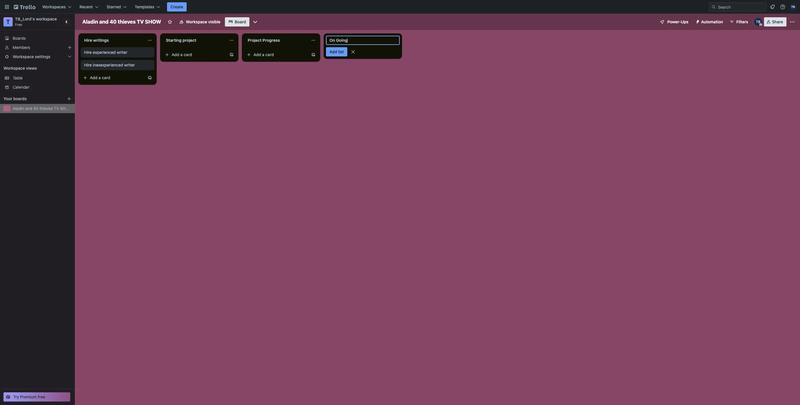 Task type: describe. For each thing, give the bounding box(es) containing it.
hire for hire inexexperienced writer
[[84, 63, 92, 67]]

share
[[772, 19, 783, 24]]

add a card for project
[[172, 52, 192, 57]]

hire for hire writings
[[84, 38, 92, 43]]

visible
[[208, 19, 220, 24]]

views
[[26, 66, 37, 71]]

workspace for workspace views
[[3, 66, 25, 71]]

card for writings
[[102, 75, 110, 80]]

table link
[[13, 75, 71, 81]]

Search field
[[716, 3, 767, 11]]

your boards
[[3, 96, 27, 101]]

customize views image
[[252, 19, 258, 25]]

your
[[3, 96, 12, 101]]

open information menu image
[[780, 4, 786, 10]]

starred
[[107, 4, 121, 9]]

tyler black (tylerblack44) image
[[790, 3, 797, 10]]

members
[[13, 45, 30, 50]]

try premium free
[[13, 395, 45, 400]]

cancel list editing image
[[350, 49, 356, 55]]

add a card button for writings
[[81, 73, 145, 82]]

Board name text field
[[80, 17, 164, 27]]

a for writings
[[99, 75, 101, 80]]

a for progress
[[262, 52, 264, 57]]

boards
[[13, 96, 27, 101]]

starred button
[[103, 2, 130, 12]]

ups
[[681, 19, 689, 24]]

add a card button for progress
[[244, 50, 309, 59]]

try premium free button
[[3, 393, 70, 402]]

star or unstar board image
[[168, 20, 172, 24]]

this member is an admin of this board. image
[[760, 23, 762, 26]]

workspace for workspace settings
[[13, 54, 34, 59]]

writer for hire inexexperienced writer
[[124, 63, 135, 67]]

workspace settings
[[13, 54, 50, 59]]

project
[[183, 38, 196, 43]]

power-
[[668, 19, 681, 24]]

starting
[[166, 38, 182, 43]]

automation button
[[693, 17, 727, 27]]

table
[[13, 75, 23, 80]]

add a card button for project
[[162, 50, 227, 59]]

hire for hire experienced writer
[[84, 50, 92, 55]]

t link
[[3, 17, 13, 27]]

0 horizontal spatial tv
[[54, 106, 59, 111]]

hire writings
[[84, 38, 109, 43]]

share button
[[764, 17, 787, 27]]

add for project progress
[[253, 52, 261, 57]]

tv inside the board name text box
[[137, 19, 144, 25]]

show inside the board name text box
[[145, 19, 161, 25]]

add left list
[[330, 49, 337, 54]]

add board image
[[67, 96, 71, 101]]

starting project
[[166, 38, 196, 43]]

1 vertical spatial aladin
[[13, 106, 24, 111]]

0 horizontal spatial aladin and 40 thieves tv show
[[13, 106, 72, 111]]

add a card for progress
[[253, 52, 274, 57]]

automation
[[701, 19, 723, 24]]

0 notifications image
[[769, 3, 776, 10]]

workspace views
[[3, 66, 37, 71]]

experienced
[[93, 50, 116, 55]]

show menu image
[[790, 19, 795, 25]]

writer for hire experienced writer
[[117, 50, 127, 55]]

power-ups
[[668, 19, 689, 24]]

add list button
[[326, 47, 347, 56]]

aladin and 40 thieves tv show link
[[13, 106, 72, 111]]

filters
[[736, 19, 748, 24]]

your boards with 1 items element
[[3, 95, 58, 102]]

create
[[171, 4, 183, 9]]

create button
[[167, 2, 187, 12]]

1 vertical spatial 40
[[33, 106, 38, 111]]

thieves inside the board name text box
[[118, 19, 136, 25]]

hire experienced writer
[[84, 50, 127, 55]]

hire inexexperienced writer link
[[84, 62, 151, 68]]

hire inexexperienced writer
[[84, 63, 135, 67]]

0 horizontal spatial and
[[25, 106, 32, 111]]

free
[[38, 395, 45, 400]]

and inside the board name text box
[[99, 19, 109, 25]]

workspace visible
[[186, 19, 220, 24]]

create from template… image for starting project
[[229, 52, 234, 57]]

Hire writings text field
[[81, 36, 144, 45]]



Task type: locate. For each thing, give the bounding box(es) containing it.
1 vertical spatial workspace
[[13, 54, 34, 59]]

try
[[13, 395, 19, 400]]

a down inexexperienced
[[99, 75, 101, 80]]

add a card button
[[162, 50, 227, 59], [244, 50, 309, 59], [81, 73, 145, 82]]

add a card button down hire inexexperienced writer
[[81, 73, 145, 82]]

free
[[15, 22, 22, 27]]

aladin and 40 thieves tv show down the your boards with 1 items element
[[13, 106, 72, 111]]

and
[[99, 19, 109, 25], [25, 106, 32, 111]]

1 hire from the top
[[84, 38, 92, 43]]

hire down hire writings in the top of the page
[[84, 50, 92, 55]]

workspace left the visible
[[186, 19, 207, 24]]

0 horizontal spatial create from template… image
[[147, 75, 152, 80]]

0 vertical spatial workspace
[[186, 19, 207, 24]]

add down inexexperienced
[[90, 75, 97, 80]]

hire
[[84, 38, 92, 43], [84, 50, 92, 55], [84, 63, 92, 67]]

40 inside the board name text box
[[110, 19, 117, 25]]

members link
[[0, 43, 75, 52]]

workspace visible button
[[176, 17, 224, 27]]

Project Progress text field
[[244, 36, 308, 45]]

show
[[145, 19, 161, 25], [60, 106, 72, 111]]

power-ups button
[[656, 17, 692, 27]]

1 vertical spatial tv
[[54, 106, 59, 111]]

workspace inside popup button
[[13, 54, 34, 59]]

2 horizontal spatial a
[[262, 52, 264, 57]]

0 vertical spatial writer
[[117, 50, 127, 55]]

1 horizontal spatial create from template… image
[[229, 52, 234, 57]]

create from template… image for project progress
[[311, 52, 316, 57]]

tv down the calendar link
[[54, 106, 59, 111]]

card for progress
[[265, 52, 274, 57]]

add a card
[[172, 52, 192, 57], [253, 52, 274, 57], [90, 75, 110, 80]]

aladin and 40 thieves tv show
[[82, 19, 161, 25], [13, 106, 72, 111]]

boards
[[13, 36, 26, 41]]

add list
[[330, 49, 344, 54]]

3 hire from the top
[[84, 63, 92, 67]]

2 vertical spatial hire
[[84, 63, 92, 67]]

1 horizontal spatial aladin
[[82, 19, 98, 25]]

calendar link
[[13, 84, 71, 90]]

workspace up table
[[3, 66, 25, 71]]

inexexperienced
[[93, 63, 123, 67]]

1 vertical spatial show
[[60, 106, 72, 111]]

sm image
[[693, 17, 701, 25]]

0 vertical spatial 40
[[110, 19, 117, 25]]

add
[[330, 49, 337, 54], [172, 52, 179, 57], [253, 52, 261, 57], [90, 75, 97, 80]]

workspace
[[186, 19, 207, 24], [13, 54, 34, 59], [3, 66, 25, 71]]

recent button
[[76, 2, 102, 12]]

primary element
[[0, 0, 800, 14]]

add a card down inexexperienced
[[90, 75, 110, 80]]

list
[[338, 49, 344, 54]]

aladin down "recent" dropdown button
[[82, 19, 98, 25]]

workspace down members
[[13, 54, 34, 59]]

workspace
[[36, 16, 57, 21]]

aladin inside the board name text box
[[82, 19, 98, 25]]

40 down starred at top left
[[110, 19, 117, 25]]

0 horizontal spatial add a card
[[90, 75, 110, 80]]

2 vertical spatial workspace
[[3, 66, 25, 71]]

workspaces
[[42, 4, 66, 9]]

1 vertical spatial aladin and 40 thieves tv show
[[13, 106, 72, 111]]

create from template… image for hire writings
[[147, 75, 152, 80]]

project progress
[[248, 38, 280, 43]]

settings
[[35, 54, 50, 59]]

create from template… image
[[229, 52, 234, 57], [311, 52, 316, 57], [147, 75, 152, 80]]

Enter list title… text field
[[326, 36, 400, 45]]

workspace navigation collapse icon image
[[63, 18, 71, 26]]

workspace settings button
[[0, 52, 75, 61]]

aladin
[[82, 19, 98, 25], [13, 106, 24, 111]]

1 horizontal spatial add a card
[[172, 52, 192, 57]]

2 horizontal spatial card
[[265, 52, 274, 57]]

1 vertical spatial thieves
[[39, 106, 53, 111]]

1 horizontal spatial a
[[180, 52, 183, 57]]

tb_lord's
[[15, 16, 35, 21]]

show down the templates dropdown button
[[145, 19, 161, 25]]

and down starred at top left
[[99, 19, 109, 25]]

aladin down boards
[[13, 106, 24, 111]]

0 horizontal spatial aladin
[[13, 106, 24, 111]]

0 vertical spatial tv
[[137, 19, 144, 25]]

card down inexexperienced
[[102, 75, 110, 80]]

0 horizontal spatial card
[[102, 75, 110, 80]]

1 horizontal spatial show
[[145, 19, 161, 25]]

a for project
[[180, 52, 183, 57]]

0 horizontal spatial add a card button
[[81, 73, 145, 82]]

card for project
[[184, 52, 192, 57]]

workspace for workspace visible
[[186, 19, 207, 24]]

0 horizontal spatial a
[[99, 75, 101, 80]]

writer up hire inexexperienced writer link
[[117, 50, 127, 55]]

hire experienced writer link
[[84, 50, 151, 55]]

workspaces button
[[39, 2, 75, 12]]

1 horizontal spatial tv
[[137, 19, 144, 25]]

tb_lord (tylerblack44) image
[[754, 18, 762, 26]]

search image
[[712, 5, 716, 9]]

thieves down starred popup button
[[118, 19, 136, 25]]

add a card down project progress
[[253, 52, 274, 57]]

filters button
[[728, 17, 750, 27]]

progress
[[263, 38, 280, 43]]

1 horizontal spatial 40
[[110, 19, 117, 25]]

add a card down starting project
[[172, 52, 192, 57]]

add a card button down the project progress text box
[[244, 50, 309, 59]]

0 vertical spatial and
[[99, 19, 109, 25]]

2 horizontal spatial add a card button
[[244, 50, 309, 59]]

0 vertical spatial hire
[[84, 38, 92, 43]]

1 vertical spatial and
[[25, 106, 32, 111]]

back to home image
[[14, 2, 35, 12]]

0 vertical spatial aladin and 40 thieves tv show
[[82, 19, 161, 25]]

0 vertical spatial aladin
[[82, 19, 98, 25]]

hire inside text field
[[84, 38, 92, 43]]

writer
[[117, 50, 127, 55], [124, 63, 135, 67]]

0 vertical spatial thieves
[[118, 19, 136, 25]]

calendar
[[13, 85, 29, 90]]

boards link
[[0, 34, 75, 43]]

thieves
[[118, 19, 136, 25], [39, 106, 53, 111]]

tv down templates
[[137, 19, 144, 25]]

templates
[[135, 4, 154, 9]]

add a card for writings
[[90, 75, 110, 80]]

and down the your boards with 1 items element
[[25, 106, 32, 111]]

add down project
[[253, 52, 261, 57]]

a
[[180, 52, 183, 57], [262, 52, 264, 57], [99, 75, 101, 80]]

1 horizontal spatial card
[[184, 52, 192, 57]]

2 hire from the top
[[84, 50, 92, 55]]

2 horizontal spatial add a card
[[253, 52, 274, 57]]

1 horizontal spatial aladin and 40 thieves tv show
[[82, 19, 161, 25]]

hire left inexexperienced
[[84, 63, 92, 67]]

workspace inside button
[[186, 19, 207, 24]]

t
[[6, 18, 10, 25]]

project
[[248, 38, 262, 43]]

hire left writings on the top
[[84, 38, 92, 43]]

1 horizontal spatial and
[[99, 19, 109, 25]]

40
[[110, 19, 117, 25], [33, 106, 38, 111]]

a down project progress
[[262, 52, 264, 57]]

a down starting project
[[180, 52, 183, 57]]

card down progress on the left top
[[265, 52, 274, 57]]

1 vertical spatial hire
[[84, 50, 92, 55]]

add a card button down starting project text field
[[162, 50, 227, 59]]

writings
[[93, 38, 109, 43]]

0 vertical spatial show
[[145, 19, 161, 25]]

thieves down the your boards with 1 items element
[[39, 106, 53, 111]]

premium
[[20, 395, 37, 400]]

tb_lord's workspace free
[[15, 16, 57, 27]]

aladin and 40 thieves tv show down starred popup button
[[82, 19, 161, 25]]

Starting project text field
[[162, 36, 226, 45]]

add for starting project
[[172, 52, 179, 57]]

tv
[[137, 19, 144, 25], [54, 106, 59, 111]]

2 horizontal spatial create from template… image
[[311, 52, 316, 57]]

1 horizontal spatial thieves
[[118, 19, 136, 25]]

0 horizontal spatial show
[[60, 106, 72, 111]]

add for hire writings
[[90, 75, 97, 80]]

card
[[184, 52, 192, 57], [265, 52, 274, 57], [102, 75, 110, 80]]

1 vertical spatial writer
[[124, 63, 135, 67]]

board link
[[225, 17, 250, 27]]

writer down hire experienced writer link
[[124, 63, 135, 67]]

recent
[[80, 4, 93, 9]]

board
[[235, 19, 246, 24]]

add down starting
[[172, 52, 179, 57]]

0 horizontal spatial 40
[[33, 106, 38, 111]]

aladin and 40 thieves tv show inside the board name text box
[[82, 19, 161, 25]]

templates button
[[131, 2, 164, 12]]

card down the project
[[184, 52, 192, 57]]

show down add board icon in the left top of the page
[[60, 106, 72, 111]]

tb_lord's workspace link
[[15, 16, 57, 21]]

0 horizontal spatial thieves
[[39, 106, 53, 111]]

40 down the your boards with 1 items element
[[33, 106, 38, 111]]

1 horizontal spatial add a card button
[[162, 50, 227, 59]]



Task type: vqa. For each thing, say whether or not it's contained in the screenshot.
the leftmost from
no



